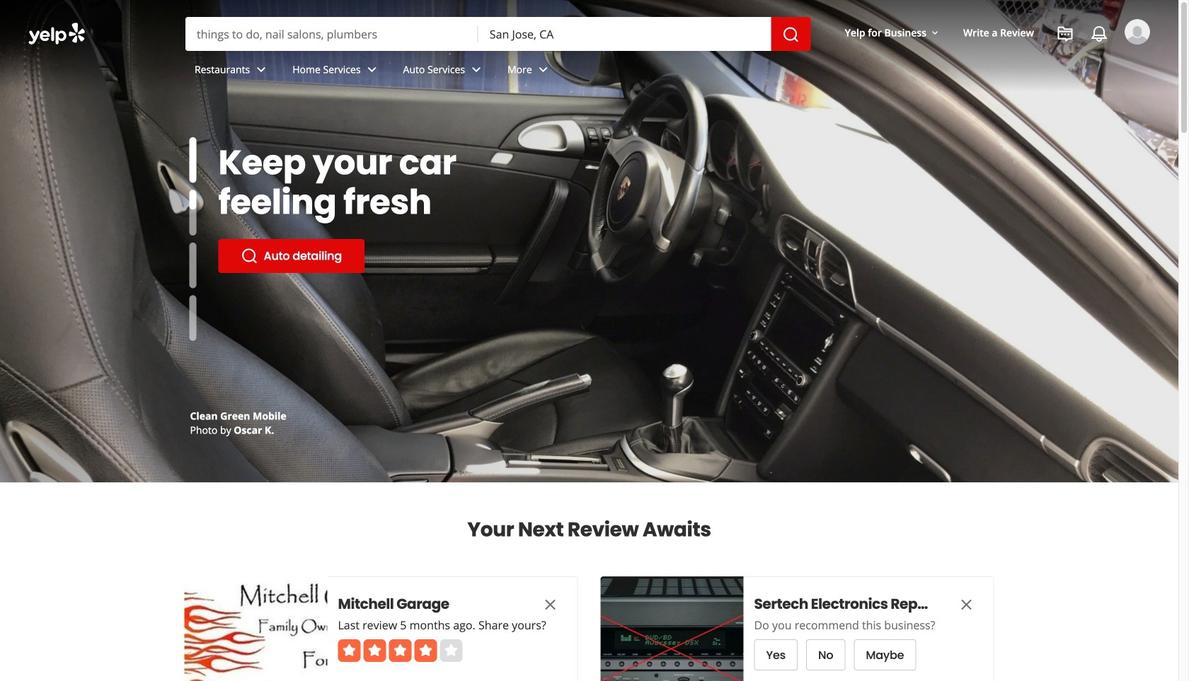 Task type: vqa. For each thing, say whether or not it's contained in the screenshot.
the Suggested
no



Task type: describe. For each thing, give the bounding box(es) containing it.
4 star rating image
[[338, 640, 463, 663]]

terry t. image
[[1125, 19, 1150, 45]]

business categories element
[[183, 51, 1150, 92]]

1 24 chevron down v2 image from the left
[[253, 61, 270, 78]]

user actions element
[[834, 18, 1170, 105]]

none field the things to do, nail salons, plumbers
[[185, 17, 478, 51]]

address, neighborhood, city, state or zip search field
[[478, 17, 771, 51]]

photo of mitchell garage image
[[184, 577, 327, 682]]

things to do, nail salons, plumbers search field
[[185, 17, 478, 51]]

select slide image
[[189, 137, 196, 183]]

dismiss card image for 'photo of mitchell garage'
[[542, 597, 559, 614]]

projects image
[[1057, 26, 1074, 42]]



Task type: locate. For each thing, give the bounding box(es) containing it.
2 none field from the left
[[478, 17, 771, 51]]

1 none field from the left
[[185, 17, 478, 51]]

1 horizontal spatial dismiss card image
[[958, 597, 975, 614]]

4 24 chevron down v2 image from the left
[[535, 61, 552, 78]]

16 chevron down v2 image
[[929, 27, 941, 39]]

notifications image
[[1091, 26, 1108, 42]]

none field address, neighborhood, city, state or zip
[[478, 17, 771, 51]]

3 24 chevron down v2 image from the left
[[468, 61, 485, 78]]

dismiss card image
[[542, 597, 559, 614], [958, 597, 975, 614]]

photo of sertech electronics repair image
[[601, 577, 744, 682]]

2 24 chevron down v2 image from the left
[[364, 61, 381, 78]]

24 search v2 image
[[241, 248, 258, 265]]

24 chevron down v2 image
[[253, 61, 270, 78], [364, 61, 381, 78], [468, 61, 485, 78], [535, 61, 552, 78]]

0 horizontal spatial dismiss card image
[[542, 597, 559, 614]]

1 dismiss card image from the left
[[542, 597, 559, 614]]

None search field
[[0, 0, 1179, 105]]

dismiss card image for photo of sertech electronics repair
[[958, 597, 975, 614]]

2 dismiss card image from the left
[[958, 597, 975, 614]]

None search field
[[185, 17, 811, 51]]

search image
[[783, 26, 800, 43]]

None field
[[185, 17, 478, 51], [478, 17, 771, 51]]



